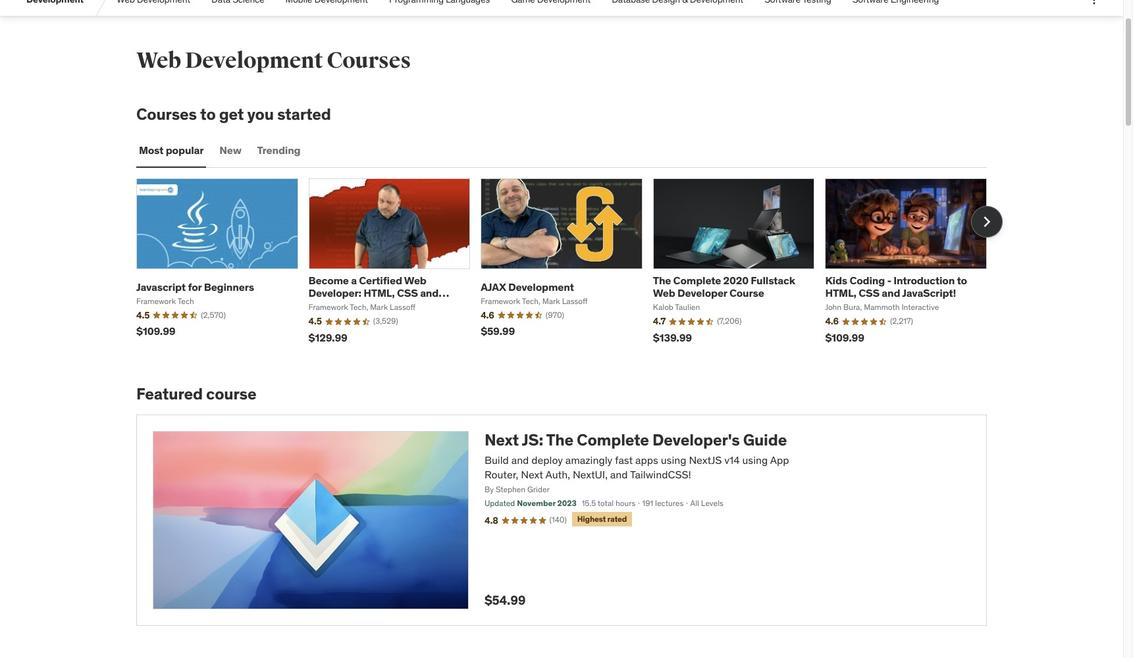 Task type: describe. For each thing, give the bounding box(es) containing it.
ajax development link
[[481, 280, 574, 293]]

0 horizontal spatial web
[[136, 47, 181, 74]]

0 horizontal spatial to
[[200, 104, 216, 124]]

the complete 2020 fullstack web developer course link
[[653, 274, 796, 300]]

javascript for beginners link
[[136, 280, 254, 293]]

nextjs
[[689, 453, 722, 467]]

2020
[[724, 274, 749, 287]]

total
[[598, 499, 614, 509]]

next image
[[977, 212, 998, 233]]

courses to get you started
[[136, 104, 331, 124]]

apps
[[636, 453, 659, 467]]

coding
[[850, 274, 885, 287]]

arrow pointing to subcategory menu links image
[[94, 0, 106, 16]]

all
[[691, 499, 699, 509]]

html, for coding
[[826, 287, 857, 300]]

web inside the complete 2020 fullstack web developer course
[[653, 287, 676, 300]]

course
[[206, 384, 256, 404]]

featured
[[136, 384, 203, 404]]

javascript
[[136, 280, 186, 293]]

v14
[[725, 453, 740, 467]]

amazingly
[[566, 453, 613, 467]]

router,
[[485, 468, 519, 481]]

web development courses
[[136, 47, 411, 74]]

trending button
[[255, 135, 303, 166]]

deploy
[[532, 453, 563, 467]]

the inside next js: the complete developer's guide build and deploy amazingly fast apps using nextjs v14 using app router, next auth, nextui, and tailwindcss! by stephen grider
[[546, 430, 574, 450]]

highest
[[577, 514, 606, 524]]

certified
[[359, 274, 402, 287]]

0 horizontal spatial next
[[485, 430, 519, 450]]

and for the
[[512, 453, 529, 467]]

new button
[[217, 135, 244, 166]]

hours
[[616, 499, 636, 509]]

css for certified
[[397, 287, 418, 300]]

course
[[730, 287, 764, 300]]

(140)
[[550, 515, 567, 525]]

1 vertical spatial courses
[[136, 104, 197, 124]]

rated
[[608, 514, 627, 524]]

web inside become a certified web developer: html, css and javascript
[[404, 274, 427, 287]]

javascript!
[[903, 287, 956, 300]]

carousel element
[[136, 178, 1003, 354]]

1 horizontal spatial courses
[[327, 47, 411, 74]]

featured course
[[136, 384, 256, 404]]

kids coding - introduction to html, css and javascript! link
[[826, 274, 968, 300]]

beginners
[[204, 280, 254, 293]]

highest rated
[[577, 514, 627, 524]]

developer
[[678, 287, 728, 300]]

developer's
[[653, 430, 740, 450]]

to inside kids coding - introduction to html, css and javascript!
[[957, 274, 968, 287]]

grider
[[528, 485, 550, 495]]

development for web
[[185, 47, 323, 74]]

ajax development
[[481, 280, 574, 293]]

most popular button
[[136, 135, 206, 166]]

fast
[[615, 453, 633, 467]]

kids coding - introduction to html, css and javascript!
[[826, 274, 968, 300]]

all levels
[[691, 499, 724, 509]]

css for -
[[859, 287, 880, 300]]

new
[[220, 144, 241, 157]]

more subcategory menu links image
[[1088, 0, 1101, 7]]

popular
[[166, 144, 204, 157]]

developer:
[[309, 287, 361, 300]]

by
[[485, 485, 494, 495]]

15.5
[[582, 499, 596, 509]]

-
[[887, 274, 892, 287]]



Task type: vqa. For each thing, say whether or not it's contained in the screenshot.
Javascript
yes



Task type: locate. For each thing, give the bounding box(es) containing it.
html, for a
[[364, 287, 395, 300]]

to
[[200, 104, 216, 124], [957, 274, 968, 287]]

to right javascript!
[[957, 274, 968, 287]]

tailwindcss!
[[630, 468, 691, 481]]

1 horizontal spatial using
[[743, 453, 768, 467]]

complete inside the complete 2020 fullstack web developer course
[[674, 274, 721, 287]]

1 horizontal spatial css
[[859, 287, 880, 300]]

$54.99
[[485, 592, 526, 608]]

html, inside become a certified web developer: html, css and javascript
[[364, 287, 395, 300]]

2 using from the left
[[743, 453, 768, 467]]

2023
[[558, 499, 577, 509]]

0 vertical spatial courses
[[327, 47, 411, 74]]

using
[[661, 453, 687, 467], [743, 453, 768, 467]]

javascript for beginners
[[136, 280, 254, 293]]

1 vertical spatial next
[[521, 468, 543, 481]]

development inside carousel element
[[508, 280, 574, 293]]

lectures
[[655, 499, 684, 509]]

fullstack
[[751, 274, 796, 287]]

1 vertical spatial to
[[957, 274, 968, 287]]

html, left -
[[826, 287, 857, 300]]

become a certified web developer: html, css and javascript
[[309, 274, 439, 312]]

web
[[136, 47, 181, 74], [404, 274, 427, 287], [653, 287, 676, 300]]

using down the 'guide'
[[743, 453, 768, 467]]

0 vertical spatial to
[[200, 104, 216, 124]]

the
[[653, 274, 671, 287], [546, 430, 574, 450]]

4.8
[[485, 515, 498, 527]]

0 vertical spatial complete
[[674, 274, 721, 287]]

1 css from the left
[[397, 287, 418, 300]]

0 horizontal spatial development
[[185, 47, 323, 74]]

complete
[[674, 274, 721, 287], [577, 430, 649, 450]]

stephen
[[496, 485, 526, 495]]

1 vertical spatial complete
[[577, 430, 649, 450]]

191 lectures
[[642, 499, 684, 509]]

next js: the complete developer's guide build and deploy amazingly fast apps using nextjs v14 using app router, next auth, nextui, and tailwindcss! by stephen grider
[[485, 430, 789, 495]]

1 vertical spatial development
[[508, 280, 574, 293]]

js:
[[522, 430, 543, 450]]

development for ajax
[[508, 280, 574, 293]]

nextui,
[[573, 468, 608, 481]]

get
[[219, 104, 244, 124]]

introduction
[[894, 274, 955, 287]]

1 horizontal spatial web
[[404, 274, 427, 287]]

191
[[642, 499, 653, 509]]

and for certified
[[420, 287, 439, 300]]

updated
[[485, 499, 515, 509]]

html,
[[364, 287, 395, 300], [826, 287, 857, 300]]

and inside kids coding - introduction to html, css and javascript!
[[882, 287, 901, 300]]

development right the ajax
[[508, 280, 574, 293]]

started
[[277, 104, 331, 124]]

updated november 2023
[[485, 499, 577, 509]]

you
[[247, 104, 274, 124]]

next up grider
[[521, 468, 543, 481]]

using up tailwindcss!
[[661, 453, 687, 467]]

css right a
[[397, 287, 418, 300]]

the left developer
[[653, 274, 671, 287]]

css
[[397, 287, 418, 300], [859, 287, 880, 300]]

november
[[517, 499, 556, 509]]

levels
[[701, 499, 724, 509]]

the complete 2020 fullstack web developer course
[[653, 274, 796, 300]]

1 horizontal spatial the
[[653, 274, 671, 287]]

next up build
[[485, 430, 519, 450]]

the up deploy
[[546, 430, 574, 450]]

0 vertical spatial the
[[653, 274, 671, 287]]

auth,
[[546, 468, 570, 481]]

complete left 2020
[[674, 274, 721, 287]]

courses
[[327, 47, 411, 74], [136, 104, 197, 124]]

css inside become a certified web developer: html, css and javascript
[[397, 287, 418, 300]]

html, right a
[[364, 287, 395, 300]]

build
[[485, 453, 509, 467]]

most popular
[[139, 144, 204, 157]]

0 vertical spatial development
[[185, 47, 323, 74]]

0 horizontal spatial html,
[[364, 287, 395, 300]]

development up the you
[[185, 47, 323, 74]]

javascript
[[309, 299, 360, 312]]

0 horizontal spatial using
[[661, 453, 687, 467]]

and inside become a certified web developer: html, css and javascript
[[420, 287, 439, 300]]

and for -
[[882, 287, 901, 300]]

guide
[[743, 430, 787, 450]]

a
[[351, 274, 357, 287]]

2 horizontal spatial web
[[653, 287, 676, 300]]

become a certified web developer: html, css and javascript link
[[309, 274, 449, 312]]

become
[[309, 274, 349, 287]]

to left "get"
[[200, 104, 216, 124]]

0 vertical spatial next
[[485, 430, 519, 450]]

complete inside next js: the complete developer's guide build and deploy amazingly fast apps using nextjs v14 using app router, next auth, nextui, and tailwindcss! by stephen grider
[[577, 430, 649, 450]]

15.5 total hours
[[582, 499, 636, 509]]

0 horizontal spatial complete
[[577, 430, 649, 450]]

1 horizontal spatial next
[[521, 468, 543, 481]]

css inside kids coding - introduction to html, css and javascript!
[[859, 287, 880, 300]]

1 using from the left
[[661, 453, 687, 467]]

most
[[139, 144, 164, 157]]

2 html, from the left
[[826, 287, 857, 300]]

1 horizontal spatial complete
[[674, 274, 721, 287]]

ajax
[[481, 280, 506, 293]]

0 horizontal spatial courses
[[136, 104, 197, 124]]

0 horizontal spatial css
[[397, 287, 418, 300]]

the inside the complete 2020 fullstack web developer course
[[653, 274, 671, 287]]

app
[[770, 453, 789, 467]]

1 vertical spatial the
[[546, 430, 574, 450]]

for
[[188, 280, 202, 293]]

html, inside kids coding - introduction to html, css and javascript!
[[826, 287, 857, 300]]

next
[[485, 430, 519, 450], [521, 468, 543, 481]]

1 horizontal spatial html,
[[826, 287, 857, 300]]

and
[[420, 287, 439, 300], [882, 287, 901, 300], [512, 453, 529, 467], [610, 468, 628, 481]]

complete up fast
[[577, 430, 649, 450]]

css left -
[[859, 287, 880, 300]]

development
[[185, 47, 323, 74], [508, 280, 574, 293]]

0 horizontal spatial the
[[546, 430, 574, 450]]

1 horizontal spatial to
[[957, 274, 968, 287]]

1 html, from the left
[[364, 287, 395, 300]]

2 css from the left
[[859, 287, 880, 300]]

1 horizontal spatial development
[[508, 280, 574, 293]]

trending
[[257, 144, 301, 157]]

kids
[[826, 274, 848, 287]]



